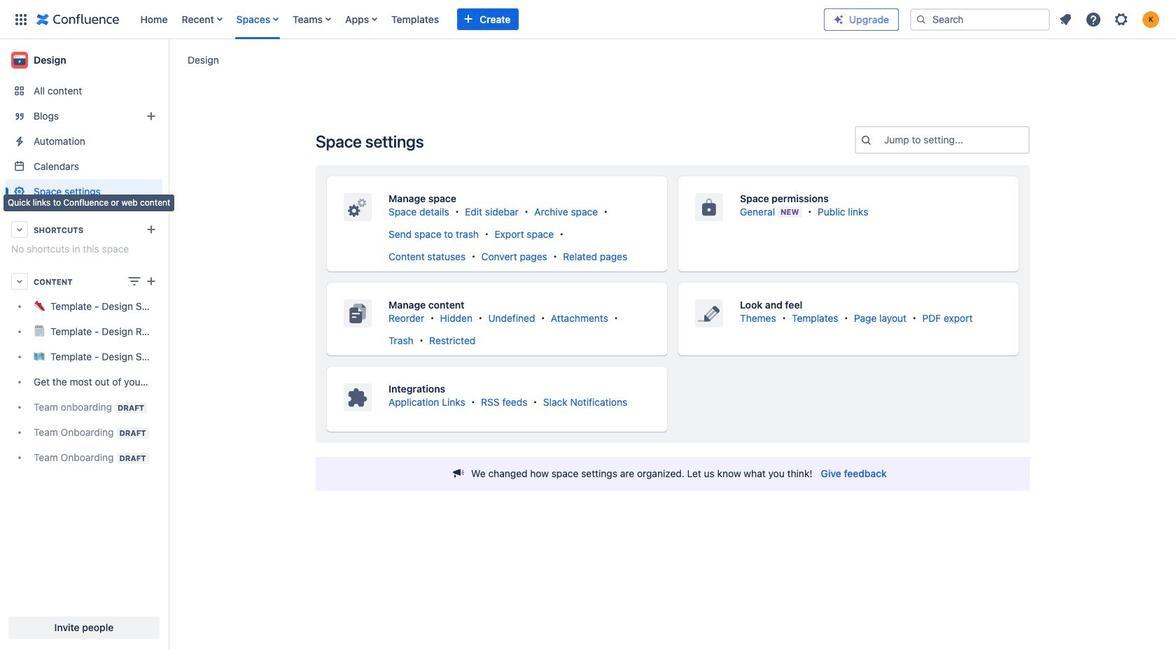 Task type: vqa. For each thing, say whether or not it's contained in the screenshot.
group
no



Task type: locate. For each thing, give the bounding box(es) containing it.
appswitcher icon image
[[13, 11, 29, 28]]

notification icon image
[[1058, 11, 1075, 28]]

change view image
[[126, 273, 143, 290]]

0 horizontal spatial list
[[133, 0, 825, 39]]

create image
[[143, 273, 160, 290]]

add shortcut image
[[143, 221, 160, 238]]

1 horizontal spatial list
[[1054, 7, 1168, 32]]

tree
[[6, 294, 163, 471]]

settings icon image
[[1114, 11, 1131, 28]]

list
[[133, 0, 825, 39], [1054, 7, 1168, 32]]

banner
[[0, 0, 1177, 39]]

search image
[[916, 14, 927, 25]]

confluence image
[[36, 11, 119, 28], [36, 11, 119, 28]]

collapse sidebar image
[[153, 46, 184, 74]]

tree inside space "element"
[[6, 294, 163, 471]]

None search field
[[911, 8, 1051, 30]]



Task type: describe. For each thing, give the bounding box(es) containing it.
global element
[[8, 0, 825, 39]]

Search field
[[911, 8, 1051, 30]]

list for premium image
[[1054, 7, 1168, 32]]

Search settings text field
[[885, 133, 887, 147]]

space element
[[0, 39, 168, 651]]

create a blog image
[[143, 108, 160, 125]]

help icon image
[[1086, 11, 1103, 28]]

premium image
[[834, 14, 845, 25]]

list for appswitcher icon
[[133, 0, 825, 39]]

your profile and preferences image
[[1143, 11, 1160, 28]]



